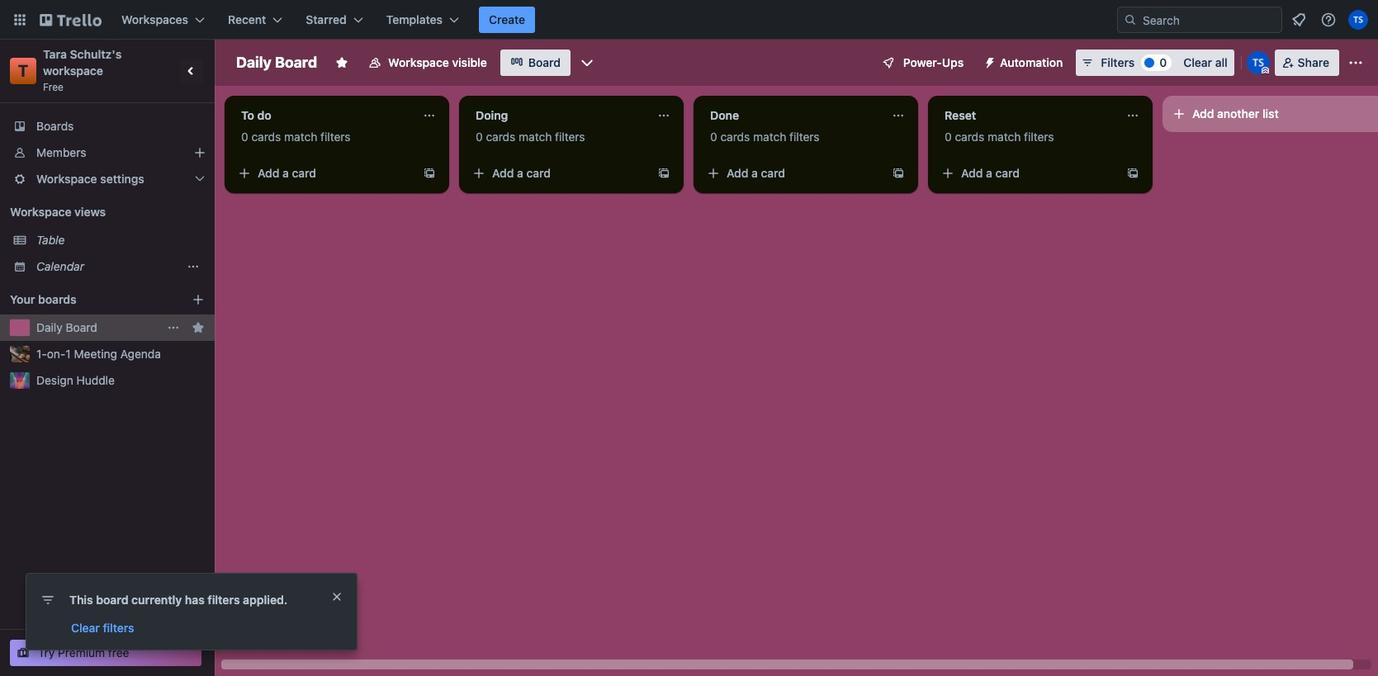 Task type: vqa. For each thing, say whether or not it's contained in the screenshot.
the leftmost Daily Board
yes



Task type: locate. For each thing, give the bounding box(es) containing it.
add a card down done on the right
[[727, 166, 786, 180]]

match down reset text box
[[988, 130, 1021, 144]]

0 cards match filters down 'done' text box
[[710, 130, 820, 144]]

a
[[283, 166, 289, 180], [517, 166, 524, 180], [752, 166, 758, 180], [987, 166, 993, 180]]

match for to do
[[284, 130, 318, 144]]

match
[[284, 130, 318, 144], [519, 130, 552, 144], [754, 130, 787, 144], [988, 130, 1021, 144]]

cards down doing
[[486, 130, 516, 144]]

1 horizontal spatial tara schultz (taraschultz7) image
[[1349, 10, 1369, 30]]

0 vertical spatial daily board
[[236, 54, 317, 71]]

2 create from template… image from the left
[[892, 167, 905, 180]]

3 0 cards match filters from the left
[[710, 130, 820, 144]]

3 card from the left
[[761, 166, 786, 180]]

0 down to
[[241, 130, 248, 144]]

1 vertical spatial workspace
[[36, 172, 97, 186]]

0 horizontal spatial daily
[[36, 321, 63, 335]]

cards for reset
[[955, 130, 985, 144]]

1
[[66, 347, 71, 361]]

a down 'done' text box
[[752, 166, 758, 180]]

1 horizontal spatial create from template… image
[[1127, 167, 1140, 180]]

cards
[[252, 130, 281, 144], [486, 130, 516, 144], [721, 130, 750, 144], [955, 130, 985, 144]]

applied.
[[243, 593, 288, 607]]

1 horizontal spatial board
[[275, 54, 317, 71]]

starred
[[306, 12, 347, 26]]

1 horizontal spatial create from template… image
[[892, 167, 905, 180]]

back to home image
[[40, 7, 102, 33]]

1 0 cards match filters from the left
[[241, 130, 351, 144]]

0 cards match filters
[[241, 130, 351, 144], [476, 130, 585, 144], [710, 130, 820, 144], [945, 130, 1055, 144]]

0 vertical spatial workspace
[[388, 55, 449, 69]]

daily board down recent popup button
[[236, 54, 317, 71]]

0 horizontal spatial clear
[[71, 621, 100, 635]]

workspace
[[388, 55, 449, 69], [36, 172, 97, 186], [10, 205, 72, 219]]

board left the customize views image
[[529, 55, 561, 69]]

3 add a card button from the left
[[701, 160, 886, 187]]

add for reset
[[962, 166, 984, 180]]

tara schultz (taraschultz7) image right open information menu image at the top of page
[[1349, 10, 1369, 30]]

to
[[241, 108, 254, 122]]

design
[[36, 373, 73, 387]]

filters down 'done' text box
[[790, 130, 820, 144]]

huddle
[[76, 373, 115, 387]]

members
[[36, 145, 86, 159]]

workspace up table
[[10, 205, 72, 219]]

1 vertical spatial daily
[[36, 321, 63, 335]]

to do
[[241, 108, 272, 122]]

t link
[[10, 58, 36, 84]]

your
[[10, 292, 35, 307]]

filters down doing text field
[[555, 130, 585, 144]]

workspace inside popup button
[[36, 172, 97, 186]]

board link
[[500, 50, 571, 76]]

tara
[[43, 47, 67, 61]]

0
[[1160, 55, 1168, 69], [241, 130, 248, 144], [476, 130, 483, 144], [710, 130, 718, 144], [945, 130, 952, 144]]

workspace visible button
[[359, 50, 497, 76]]

board left 'star or unstar board' icon
[[275, 54, 317, 71]]

1 vertical spatial clear
[[71, 621, 100, 635]]

2 create from template… image from the left
[[1127, 167, 1140, 180]]

To do text field
[[231, 102, 413, 129]]

try premium free
[[38, 646, 129, 660]]

daily board up 1
[[36, 321, 97, 335]]

workspace
[[43, 64, 103, 78]]

workspace views
[[10, 205, 106, 219]]

1 create from template… image from the left
[[423, 167, 436, 180]]

0 vertical spatial clear
[[1184, 55, 1213, 69]]

members link
[[0, 140, 215, 166]]

Doing text field
[[466, 102, 648, 129]]

design huddle link
[[36, 373, 205, 389]]

board down your boards with 3 items element
[[66, 321, 97, 335]]

clear left the all
[[1184, 55, 1213, 69]]

do
[[257, 108, 272, 122]]

add a card down the do
[[258, 166, 316, 180]]

match for done
[[754, 130, 787, 144]]

create from template… image for doing
[[658, 167, 671, 180]]

match down 'done' text box
[[754, 130, 787, 144]]

workspace down "templates" popup button at the top left of page
[[388, 55, 449, 69]]

filters down reset text box
[[1025, 130, 1055, 144]]

clear
[[1184, 55, 1213, 69], [71, 621, 100, 635]]

match down doing text field
[[519, 130, 552, 144]]

1 cards from the left
[[252, 130, 281, 144]]

all
[[1216, 55, 1228, 69]]

currently
[[131, 593, 182, 607]]

4 add a card from the left
[[962, 166, 1020, 180]]

4 match from the left
[[988, 130, 1021, 144]]

add a card down doing
[[492, 166, 551, 180]]

1 horizontal spatial clear
[[1184, 55, 1213, 69]]

4 add a card button from the left
[[935, 160, 1120, 187]]

daily down recent popup button
[[236, 54, 272, 71]]

0 horizontal spatial create from template… image
[[423, 167, 436, 180]]

filters down to do text box
[[321, 130, 351, 144]]

0 vertical spatial daily
[[236, 54, 272, 71]]

add a card button down reset text box
[[935, 160, 1120, 187]]

a for done
[[752, 166, 758, 180]]

0 horizontal spatial daily board
[[36, 321, 97, 335]]

0 down doing
[[476, 130, 483, 144]]

0 down reset
[[945, 130, 952, 144]]

workspace settings button
[[0, 166, 215, 192]]

add
[[1193, 107, 1215, 121], [258, 166, 280, 180], [492, 166, 514, 180], [727, 166, 749, 180], [962, 166, 984, 180]]

table
[[36, 233, 65, 247]]

card down reset text box
[[996, 166, 1020, 180]]

4 cards from the left
[[955, 130, 985, 144]]

design huddle
[[36, 373, 115, 387]]

Done text field
[[701, 102, 882, 129]]

add for done
[[727, 166, 749, 180]]

daily up on-
[[36, 321, 63, 335]]

0 cards match filters for doing
[[476, 130, 585, 144]]

card for done
[[761, 166, 786, 180]]

board
[[96, 593, 129, 607]]

filters right has
[[208, 593, 240, 607]]

2 0 cards match filters from the left
[[476, 130, 585, 144]]

card down doing text field
[[527, 166, 551, 180]]

2 add a card from the left
[[492, 166, 551, 180]]

workspace actions menu image
[[187, 260, 200, 273]]

1 vertical spatial daily board
[[36, 321, 97, 335]]

add a card button for doing
[[466, 160, 651, 187]]

reset
[[945, 108, 977, 122]]

done
[[710, 108, 740, 122]]

add a card button
[[231, 160, 416, 187], [466, 160, 651, 187], [701, 160, 886, 187], [935, 160, 1120, 187]]

3 cards from the left
[[721, 130, 750, 144]]

try premium free button
[[10, 640, 202, 667]]

power-ups button
[[871, 50, 974, 76]]

add a card for doing
[[492, 166, 551, 180]]

add a card for reset
[[962, 166, 1020, 180]]

0 horizontal spatial tara schultz (taraschultz7) image
[[1247, 51, 1270, 74]]

views
[[74, 205, 106, 219]]

4 card from the left
[[996, 166, 1020, 180]]

board actions menu image
[[167, 321, 180, 335]]

create from template… image for done
[[892, 167, 905, 180]]

3 match from the left
[[754, 130, 787, 144]]

card down to do text box
[[292, 166, 316, 180]]

agenda
[[120, 347, 161, 361]]

list
[[1263, 107, 1279, 121]]

add left another
[[1193, 107, 1215, 121]]

tara schultz (taraschultz7) image
[[1349, 10, 1369, 30], [1247, 51, 1270, 74]]

0 horizontal spatial create from template… image
[[658, 167, 671, 180]]

a down reset text box
[[987, 166, 993, 180]]

clear inside button
[[1184, 55, 1213, 69]]

4 0 cards match filters from the left
[[945, 130, 1055, 144]]

1 create from template… image from the left
[[658, 167, 671, 180]]

workspace inside button
[[388, 55, 449, 69]]

workspace visible
[[388, 55, 487, 69]]

a down to do text box
[[283, 166, 289, 180]]

2 card from the left
[[527, 166, 551, 180]]

2 add a card button from the left
[[466, 160, 651, 187]]

board
[[275, 54, 317, 71], [529, 55, 561, 69], [66, 321, 97, 335]]

add a card button down doing text field
[[466, 160, 651, 187]]

create
[[489, 12, 526, 26]]

alert
[[26, 574, 357, 650]]

2 a from the left
[[517, 166, 524, 180]]

filters
[[321, 130, 351, 144], [555, 130, 585, 144], [790, 130, 820, 144], [1025, 130, 1055, 144], [208, 593, 240, 607], [103, 621, 134, 635]]

workspaces
[[121, 12, 188, 26]]

clear up try premium free
[[71, 621, 100, 635]]

2 cards from the left
[[486, 130, 516, 144]]

workspace for workspace settings
[[36, 172, 97, 186]]

cards for done
[[721, 130, 750, 144]]

clear inside clear filters link
[[71, 621, 100, 635]]

add down done on the right
[[727, 166, 749, 180]]

filters
[[1102, 55, 1135, 69]]

cards down reset
[[955, 130, 985, 144]]

add down doing
[[492, 166, 514, 180]]

3 a from the left
[[752, 166, 758, 180]]

4 a from the left
[[987, 166, 993, 180]]

2 horizontal spatial board
[[529, 55, 561, 69]]

on-
[[47, 347, 66, 361]]

0 cards match filters down reset text box
[[945, 130, 1055, 144]]

0 left clear all
[[1160, 55, 1168, 69]]

alert containing this board currently has filters applied.
[[26, 574, 357, 650]]

cards down the do
[[252, 130, 281, 144]]

board inside text field
[[275, 54, 317, 71]]

workspace navigation collapse icon image
[[180, 59, 203, 83]]

add down the do
[[258, 166, 280, 180]]

card
[[292, 166, 316, 180], [527, 166, 551, 180], [761, 166, 786, 180], [996, 166, 1020, 180]]

0 for doing
[[476, 130, 483, 144]]

meeting
[[74, 347, 117, 361]]

add a card down reset
[[962, 166, 1020, 180]]

workspace settings
[[36, 172, 144, 186]]

create from template… image
[[658, 167, 671, 180], [892, 167, 905, 180]]

1-on-1 meeting agenda link
[[36, 346, 205, 363]]

add a card button down to do text box
[[231, 160, 416, 187]]

daily board
[[236, 54, 317, 71], [36, 321, 97, 335]]

1 horizontal spatial daily
[[236, 54, 272, 71]]

3 add a card from the left
[[727, 166, 786, 180]]

1 match from the left
[[284, 130, 318, 144]]

add another list
[[1193, 107, 1279, 121]]

0 notifications image
[[1290, 10, 1309, 30]]

daily board link
[[36, 320, 159, 336]]

create from template… image
[[423, 167, 436, 180], [1127, 167, 1140, 180]]

add down reset
[[962, 166, 984, 180]]

0 down done on the right
[[710, 130, 718, 144]]

card down 'done' text box
[[761, 166, 786, 180]]

workspace down the members
[[36, 172, 97, 186]]

daily
[[236, 54, 272, 71], [36, 321, 63, 335]]

0 cards match filters down to do text box
[[241, 130, 351, 144]]

2 vertical spatial workspace
[[10, 205, 72, 219]]

Board name text field
[[228, 50, 326, 76]]

free
[[108, 646, 129, 660]]

clear filters
[[71, 621, 134, 635]]

tara schultz (taraschultz7) image right the all
[[1247, 51, 1270, 74]]

add a card
[[258, 166, 316, 180], [492, 166, 551, 180], [727, 166, 786, 180], [962, 166, 1020, 180]]

1 horizontal spatial daily board
[[236, 54, 317, 71]]

add a card for done
[[727, 166, 786, 180]]

match down to do text box
[[284, 130, 318, 144]]

0 cards match filters down doing text field
[[476, 130, 585, 144]]

cards down done on the right
[[721, 130, 750, 144]]

add a card button down 'done' text box
[[701, 160, 886, 187]]

2 match from the left
[[519, 130, 552, 144]]

filters for to do
[[321, 130, 351, 144]]

1-on-1 meeting agenda
[[36, 347, 161, 361]]

free
[[43, 81, 64, 93]]

match for doing
[[519, 130, 552, 144]]

share
[[1298, 55, 1330, 69]]

add a card button for reset
[[935, 160, 1120, 187]]

a down doing text field
[[517, 166, 524, 180]]



Task type: describe. For each thing, give the bounding box(es) containing it.
workspace for workspace visible
[[388, 55, 449, 69]]

your boards with 3 items element
[[10, 290, 167, 310]]

add for doing
[[492, 166, 514, 180]]

0 cards match filters for reset
[[945, 130, 1055, 144]]

filters for done
[[790, 130, 820, 144]]

share button
[[1275, 50, 1340, 76]]

table link
[[36, 232, 205, 249]]

add another list button
[[1163, 96, 1379, 132]]

this
[[69, 593, 93, 607]]

clear filters link
[[71, 620, 134, 637]]

settings
[[100, 172, 144, 186]]

0 cards match filters for done
[[710, 130, 820, 144]]

create from template… image for 1st the add a card button from left
[[423, 167, 436, 180]]

filters for reset
[[1025, 130, 1055, 144]]

sm image
[[977, 50, 1001, 73]]

automation button
[[977, 50, 1073, 76]]

filters for doing
[[555, 130, 585, 144]]

power-
[[904, 55, 943, 69]]

1-
[[36, 347, 47, 361]]

1 card from the left
[[292, 166, 316, 180]]

starred button
[[296, 7, 373, 33]]

this board currently has filters applied.
[[69, 593, 288, 607]]

calendar link
[[36, 259, 178, 275]]

recent button
[[218, 7, 293, 33]]

boards
[[36, 119, 74, 133]]

visible
[[452, 55, 487, 69]]

your boards
[[10, 292, 77, 307]]

power-ups
[[904, 55, 964, 69]]

automation
[[1001, 55, 1064, 69]]

tara schultz's workspace link
[[43, 47, 125, 78]]

daily inside daily board text field
[[236, 54, 272, 71]]

clear for clear filters
[[71, 621, 100, 635]]

another
[[1218, 107, 1260, 121]]

card for reset
[[996, 166, 1020, 180]]

match for reset
[[988, 130, 1021, 144]]

0 horizontal spatial board
[[66, 321, 97, 335]]

1 a from the left
[[283, 166, 289, 180]]

doing
[[476, 108, 508, 122]]

workspace for workspace views
[[10, 205, 72, 219]]

1 add a card button from the left
[[231, 160, 416, 187]]

add board image
[[192, 293, 205, 307]]

this member is an admin of this board. image
[[1262, 67, 1270, 74]]

boards
[[38, 292, 77, 307]]

0 for to do
[[241, 130, 248, 144]]

add inside 'button'
[[1193, 107, 1215, 121]]

customize views image
[[579, 55, 596, 71]]

clear all
[[1184, 55, 1228, 69]]

open information menu image
[[1321, 12, 1338, 28]]

clear for clear all
[[1184, 55, 1213, 69]]

tara schultz's workspace free
[[43, 47, 125, 93]]

ups
[[943, 55, 964, 69]]

1 vertical spatial tara schultz (taraschultz7) image
[[1247, 51, 1270, 74]]

filters up free on the bottom of the page
[[103, 621, 134, 635]]

card for doing
[[527, 166, 551, 180]]

schultz's
[[70, 47, 122, 61]]

0 cards match filters for to do
[[241, 130, 351, 144]]

search image
[[1124, 13, 1138, 26]]

0 vertical spatial tara schultz (taraschultz7) image
[[1349, 10, 1369, 30]]

templates
[[386, 12, 443, 26]]

premium
[[58, 646, 105, 660]]

Reset text field
[[935, 102, 1117, 129]]

show menu image
[[1348, 55, 1365, 71]]

Search field
[[1138, 7, 1282, 32]]

daily inside daily board link
[[36, 321, 63, 335]]

clear all button
[[1177, 50, 1235, 76]]

workspaces button
[[112, 7, 215, 33]]

dismiss flag image
[[330, 591, 344, 604]]

starred icon image
[[192, 321, 205, 335]]

try
[[38, 646, 55, 660]]

daily board inside text field
[[236, 54, 317, 71]]

cards for to do
[[252, 130, 281, 144]]

t
[[18, 61, 28, 80]]

add a card button for done
[[701, 160, 886, 187]]

a for doing
[[517, 166, 524, 180]]

calendar
[[36, 259, 84, 273]]

cards for doing
[[486, 130, 516, 144]]

boards link
[[0, 113, 215, 140]]

create from template… image for the add a card button for reset
[[1127, 167, 1140, 180]]

recent
[[228, 12, 266, 26]]

0 for done
[[710, 130, 718, 144]]

0 for reset
[[945, 130, 952, 144]]

primary element
[[0, 0, 1379, 40]]

templates button
[[376, 7, 469, 33]]

a for reset
[[987, 166, 993, 180]]

has
[[185, 593, 205, 607]]

create button
[[479, 7, 535, 33]]

1 add a card from the left
[[258, 166, 316, 180]]

star or unstar board image
[[336, 56, 349, 69]]



